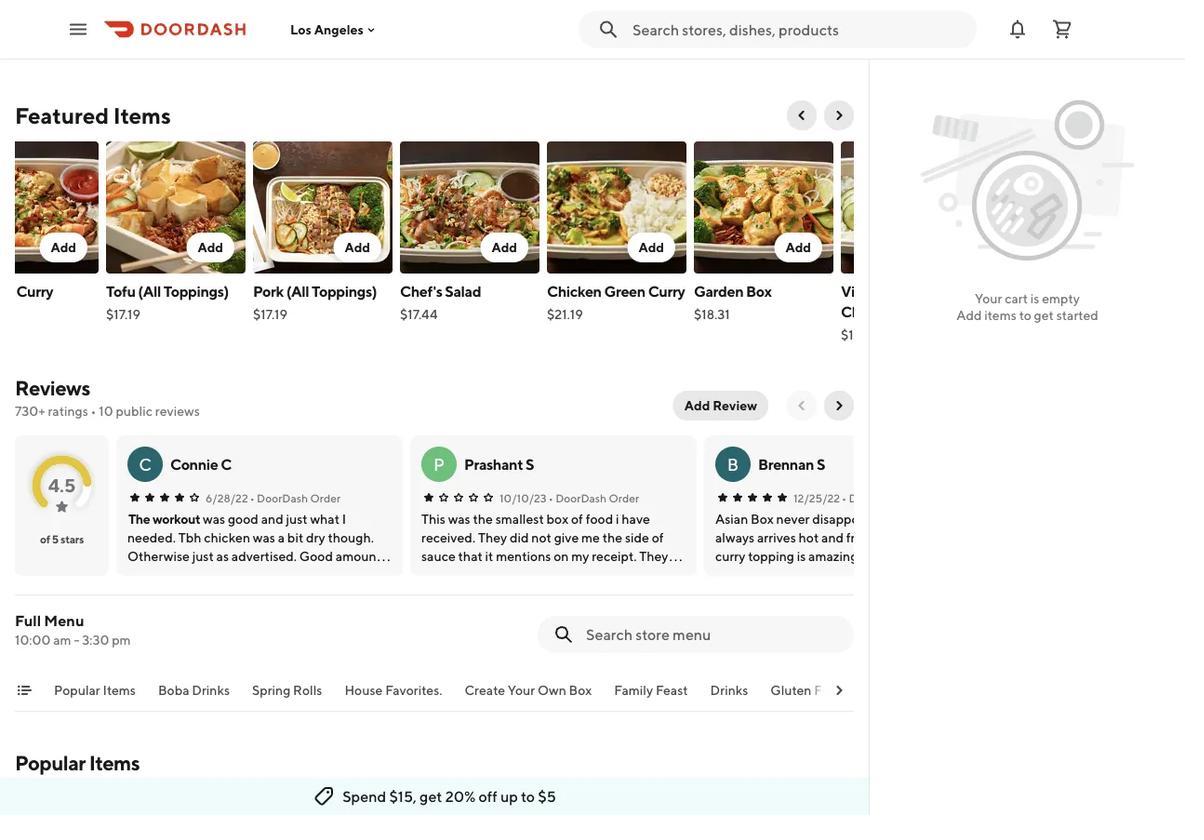 Task type: describe. For each thing, give the bounding box(es) containing it.
show menu categories image
[[17, 683, 32, 698]]

notification bell image
[[1007, 18, 1029, 40]]

vietnamese
[[841, 282, 920, 300]]

menu
[[44, 612, 84, 629]]

rolls
[[293, 682, 322, 698]]

(all for tofu
[[138, 282, 161, 300]]

12/25/22
[[794, 491, 840, 504]]

p
[[434, 454, 445, 474]]

chicken inside chicken green curry $21.19
[[547, 282, 602, 300]]

feast
[[656, 682, 688, 698]]

drinks button
[[711, 681, 748, 711]]

spend
[[343, 788, 386, 805]]

items inside the 'popular items the most commonly ordered items and dishes from this store'
[[186, 778, 218, 794]]

family
[[614, 682, 653, 698]]

• for c
[[250, 491, 255, 504]]

gluten
[[771, 682, 812, 698]]

connie c
[[170, 455, 232, 473]]

los angeles button
[[290, 22, 379, 37]]

popular items button
[[54, 681, 136, 711]]

previous button of carousel image
[[795, 108, 809, 123]]

create your own box button
[[465, 681, 592, 711]]

house favorites.
[[345, 682, 442, 698]]

• doordash order for b
[[842, 491, 933, 504]]

$15,
[[389, 788, 417, 805]]

and
[[221, 778, 243, 794]]

add button for garden box
[[775, 233, 823, 262]]

box inside button
[[569, 682, 592, 698]]

gluten free desserts
[[771, 682, 895, 698]]

cart
[[1005, 291, 1028, 306]]

10/10/23
[[500, 491, 547, 504]]

add button for pork (all toppings)
[[333, 233, 381, 262]]

am
[[53, 632, 71, 648]]

3:30
[[82, 632, 109, 648]]

spring rolls
[[252, 682, 322, 698]]

free
[[814, 682, 841, 698]]

b
[[727, 454, 739, 474]]

chicken inside vietnamese hot chicken $17.44
[[841, 303, 896, 321]]

items for popular items the most commonly ordered items and dishes from this store
[[89, 751, 140, 775]]

ratings
[[48, 403, 88, 419]]

toppings) for pork (all toppings)
[[312, 282, 377, 300]]

gluten free desserts button
[[771, 681, 895, 711]]

prashant s
[[464, 455, 534, 473]]

brennan
[[758, 455, 814, 473]]

los
[[290, 22, 312, 37]]

brennan s
[[758, 455, 825, 473]]

reviews
[[15, 376, 90, 400]]

$17.44 inside vietnamese hot chicken $17.44
[[841, 327, 879, 342]]

0 horizontal spatial get
[[420, 788, 442, 805]]

popular for popular items the most commonly ordered items and dishes from this store
[[15, 751, 85, 775]]

salad
[[445, 282, 481, 300]]

vietnamese hot chicken $17.44
[[841, 282, 948, 342]]

tofu (all toppings) $17.19
[[106, 282, 229, 322]]

your inside your cart is empty add items to get started
[[975, 291, 1002, 306]]

chicken green curry $21.19
[[547, 282, 685, 322]]

los angeles
[[290, 22, 364, 37]]

reviews
[[155, 403, 200, 419]]

$17.19 for tofu
[[106, 307, 141, 322]]

$5
[[538, 788, 556, 805]]

10:00
[[15, 632, 51, 648]]

boba
[[158, 682, 189, 698]]

full
[[15, 612, 41, 629]]

pork (all toppings) image
[[253, 141, 393, 274]]

featured
[[15, 102, 109, 128]]

desserts
[[844, 682, 895, 698]]

chicken curry image
[[0, 141, 99, 274]]

20%
[[445, 788, 476, 805]]

add review button
[[673, 391, 769, 421]]

6/28/22
[[206, 491, 248, 504]]

pork (all toppings) $17.19
[[253, 282, 377, 322]]

• inside reviews 730+ ratings • 10 public reviews
[[91, 403, 96, 419]]

$17.19 for pork
[[253, 307, 288, 322]]

chicken green curry image
[[547, 141, 687, 274]]

garden box $18.31
[[694, 282, 772, 322]]

create your own box
[[465, 682, 592, 698]]

add button for chicken green curry
[[628, 233, 676, 262]]

4.5
[[48, 474, 76, 496]]

family feast
[[614, 682, 688, 698]]

spring rolls button
[[252, 681, 322, 711]]

own
[[538, 682, 566, 698]]

stars
[[61, 532, 84, 545]]

spring
[[252, 682, 291, 698]]

workout
[[153, 511, 200, 527]]

commonly
[[72, 778, 134, 794]]

chef's
[[400, 282, 442, 300]]

add review
[[685, 398, 757, 413]]

green
[[604, 282, 646, 300]]

the workout button
[[128, 510, 200, 529]]

favorites.
[[385, 682, 442, 698]]

boba drinks button
[[158, 681, 230, 711]]

doordash for b
[[849, 491, 900, 504]]

empty
[[1042, 291, 1080, 306]]

add for tofu (all toppings) image
[[198, 240, 223, 255]]

your cart is empty add items to get started
[[957, 291, 1099, 323]]

add inside add review 'button'
[[685, 398, 710, 413]]

pork
[[253, 282, 284, 300]]

chef's salad $17.44
[[400, 282, 481, 322]]



Task type: vqa. For each thing, say whether or not it's contained in the screenshot.
the topmost 'Chicken'
yes



Task type: locate. For each thing, give the bounding box(es) containing it.
1 order from the left
[[310, 491, 341, 504]]

s for p
[[526, 455, 534, 473]]

(all
[[138, 282, 161, 300], [286, 282, 309, 300]]

• right 10/10/23
[[549, 491, 553, 504]]

1 s from the left
[[526, 455, 534, 473]]

1 vertical spatial box
[[569, 682, 592, 698]]

your inside button
[[508, 682, 535, 698]]

popular down "-"
[[54, 682, 100, 698]]

1 horizontal spatial toppings)
[[312, 282, 377, 300]]

2 s from the left
[[817, 455, 825, 473]]

2 drinks from the left
[[711, 682, 748, 698]]

0 horizontal spatial items
[[186, 778, 218, 794]]

the workout
[[128, 511, 200, 527]]

Item Search search field
[[586, 624, 839, 645]]

to for up
[[521, 788, 535, 805]]

3 order from the left
[[902, 491, 933, 504]]

1 horizontal spatial $17.19
[[253, 307, 288, 322]]

spend $15, get 20% off up to $5
[[343, 788, 556, 805]]

doordash right 12/25/22
[[849, 491, 900, 504]]

1 vertical spatial the
[[15, 778, 37, 794]]

$17.44 down chef's
[[400, 307, 438, 322]]

toppings)
[[163, 282, 229, 300], [312, 282, 377, 300]]

toppings) left pork
[[163, 282, 229, 300]]

Store search: begin typing to search for stores available on DoorDash text field
[[633, 19, 966, 40]]

3 • doordash order from the left
[[842, 491, 933, 504]]

0 horizontal spatial $17.44
[[400, 307, 438, 322]]

1 horizontal spatial $17.44
[[841, 327, 879, 342]]

1 horizontal spatial • doordash order
[[549, 491, 639, 504]]

to
[[1019, 308, 1032, 323], [521, 788, 535, 805]]

angeles
[[314, 22, 364, 37]]

• doordash order for p
[[549, 491, 639, 504]]

• doordash order right 6/28/22
[[250, 491, 341, 504]]

box right own
[[569, 682, 592, 698]]

garden box image
[[694, 141, 834, 274]]

add button for tofu (all toppings)
[[186, 233, 234, 262]]

1 vertical spatial popular
[[15, 751, 85, 775]]

• for b
[[842, 491, 847, 504]]

to for items
[[1019, 308, 1032, 323]]

items for featured items
[[113, 102, 171, 128]]

• doordash order right 12/25/22
[[842, 491, 933, 504]]

get right $15,
[[420, 788, 442, 805]]

1 horizontal spatial c
[[221, 455, 232, 473]]

tofu
[[106, 282, 135, 300]]

0 horizontal spatial c
[[139, 454, 152, 474]]

s up 10/10/23
[[526, 455, 534, 473]]

• for p
[[549, 491, 553, 504]]

reviews 730+ ratings • 10 public reviews
[[15, 376, 200, 419]]

reviews link
[[15, 376, 90, 400]]

0 vertical spatial items
[[113, 102, 171, 128]]

order for p
[[609, 491, 639, 504]]

items inside button
[[103, 682, 136, 698]]

1 vertical spatial items
[[186, 778, 218, 794]]

add for pork (all toppings) image
[[345, 240, 370, 255]]

0 vertical spatial chicken
[[547, 282, 602, 300]]

0 horizontal spatial s
[[526, 455, 534, 473]]

1 doordash from the left
[[257, 491, 308, 504]]

0 horizontal spatial box
[[569, 682, 592, 698]]

0 vertical spatial to
[[1019, 308, 1032, 323]]

prashant
[[464, 455, 523, 473]]

1 toppings) from the left
[[163, 282, 229, 300]]

add for garden box image
[[786, 240, 811, 255]]

• right 12/25/22
[[842, 491, 847, 504]]

ordered
[[136, 778, 184, 794]]

the left most
[[15, 778, 37, 794]]

box
[[746, 282, 772, 300], [569, 682, 592, 698]]

add for chicken curry image
[[51, 240, 76, 255]]

house favorites. button
[[345, 681, 442, 711]]

1 horizontal spatial items
[[985, 308, 1017, 323]]

pm
[[112, 632, 131, 648]]

(all inside tofu (all toppings) $17.19
[[138, 282, 161, 300]]

add for chicken green curry image
[[639, 240, 664, 255]]

1 vertical spatial your
[[508, 682, 535, 698]]

2 horizontal spatial • doordash order
[[842, 491, 933, 504]]

c left connie
[[139, 454, 152, 474]]

previous image
[[795, 398, 809, 413]]

full menu 10:00 am - 3:30 pm
[[15, 612, 131, 648]]

items
[[113, 102, 171, 128], [103, 682, 136, 698], [89, 751, 140, 775]]

0 vertical spatial box
[[746, 282, 772, 300]]

3 doordash from the left
[[849, 491, 900, 504]]

2 horizontal spatial doordash
[[849, 491, 900, 504]]

0 horizontal spatial the
[[15, 778, 37, 794]]

popular inside popular items button
[[54, 682, 100, 698]]

chicken
[[547, 282, 602, 300], [841, 303, 896, 321]]

items down pm
[[103, 682, 136, 698]]

next button of carousel image
[[832, 108, 847, 123]]

1 vertical spatial $17.44
[[841, 327, 879, 342]]

started
[[1057, 308, 1099, 323]]

get
[[1034, 308, 1054, 323], [420, 788, 442, 805]]

family feast button
[[614, 681, 688, 711]]

1 horizontal spatial your
[[975, 291, 1002, 306]]

1 vertical spatial chicken
[[841, 303, 896, 321]]

$21.19
[[547, 307, 583, 322]]

$17.19 inside pork (all toppings) $17.19
[[253, 307, 288, 322]]

2 horizontal spatial order
[[902, 491, 933, 504]]

doordash for p
[[556, 491, 607, 504]]

doordash
[[257, 491, 308, 504], [556, 491, 607, 504], [849, 491, 900, 504]]

$17.19 down tofu
[[106, 307, 141, 322]]

drinks right boba on the left of the page
[[192, 682, 230, 698]]

toppings) inside tofu (all toppings) $17.19
[[163, 282, 229, 300]]

doordash right 10/10/23
[[556, 491, 607, 504]]

items inside the 'popular items the most commonly ordered items and dishes from this store'
[[89, 751, 140, 775]]

$17.44
[[400, 307, 438, 322], [841, 327, 879, 342]]

items inside your cart is empty add items to get started
[[985, 308, 1017, 323]]

1 horizontal spatial to
[[1019, 308, 1032, 323]]

0 vertical spatial get
[[1034, 308, 1054, 323]]

add button
[[0, 138, 102, 335], [39, 233, 87, 262], [186, 233, 234, 262], [333, 233, 381, 262], [481, 233, 529, 262], [628, 233, 676, 262], [775, 233, 823, 262]]

the left workout at bottom
[[128, 511, 150, 527]]

2 order from the left
[[609, 491, 639, 504]]

2 (all from the left
[[286, 282, 309, 300]]

(all inside pork (all toppings) $17.19
[[286, 282, 309, 300]]

items left the and
[[186, 778, 218, 794]]

order for b
[[902, 491, 933, 504]]

• left 10
[[91, 403, 96, 419]]

chicken down the vietnamese on the top of the page
[[841, 303, 896, 321]]

order for c
[[310, 491, 341, 504]]

1 vertical spatial get
[[420, 788, 442, 805]]

(all right pork
[[286, 282, 309, 300]]

up
[[501, 788, 518, 805]]

public
[[116, 403, 153, 419]]

c right connie
[[221, 455, 232, 473]]

-
[[74, 632, 80, 648]]

open menu image
[[67, 18, 89, 40]]

curry
[[648, 282, 685, 300]]

0 horizontal spatial your
[[508, 682, 535, 698]]

items right featured
[[113, 102, 171, 128]]

doordash right 6/28/22
[[257, 491, 308, 504]]

to right up
[[521, 788, 535, 805]]

$17.19 inside tofu (all toppings) $17.19
[[106, 307, 141, 322]]

off
[[479, 788, 498, 805]]

730+
[[15, 403, 45, 419]]

• right 6/28/22
[[250, 491, 255, 504]]

1 • doordash order from the left
[[250, 491, 341, 504]]

popular inside the 'popular items the most commonly ordered items and dishes from this store'
[[15, 751, 85, 775]]

to down "cart"
[[1019, 308, 1032, 323]]

1 horizontal spatial doordash
[[556, 491, 607, 504]]

(all for pork
[[286, 282, 309, 300]]

from
[[286, 778, 314, 794]]

add
[[51, 240, 76, 255], [198, 240, 223, 255], [345, 240, 370, 255], [492, 240, 517, 255], [639, 240, 664, 255], [786, 240, 811, 255], [957, 308, 982, 323], [685, 398, 710, 413]]

$17.19 down pork
[[253, 307, 288, 322]]

2 • doordash order from the left
[[549, 491, 639, 504]]

your
[[975, 291, 1002, 306], [508, 682, 535, 698]]

1 horizontal spatial s
[[817, 455, 825, 473]]

dishes
[[246, 778, 283, 794]]

to inside your cart is empty add items to get started
[[1019, 308, 1032, 323]]

next image
[[832, 398, 847, 413]]

(all right tofu
[[138, 282, 161, 300]]

chef's salad image
[[400, 141, 540, 274]]

the inside the 'popular items the most commonly ordered items and dishes from this store'
[[15, 778, 37, 794]]

get down is
[[1034, 308, 1054, 323]]

1 vertical spatial to
[[521, 788, 535, 805]]

1 horizontal spatial get
[[1034, 308, 1054, 323]]

c
[[139, 454, 152, 474], [221, 455, 232, 473]]

chicken up $21.19
[[547, 282, 602, 300]]

0 items, open order cart image
[[1051, 18, 1074, 40]]

0 horizontal spatial chicken
[[547, 282, 602, 300]]

0 vertical spatial items
[[985, 308, 1017, 323]]

$18.31
[[694, 307, 730, 322]]

1 drinks from the left
[[192, 682, 230, 698]]

most
[[40, 778, 69, 794]]

review
[[713, 398, 757, 413]]

popular for popular items
[[54, 682, 100, 698]]

this
[[316, 778, 338, 794]]

0 horizontal spatial doordash
[[257, 491, 308, 504]]

popular items
[[54, 682, 136, 698]]

1 horizontal spatial drinks
[[711, 682, 748, 698]]

of 5 stars
[[40, 532, 84, 545]]

hot
[[922, 282, 948, 300]]

boba drinks
[[158, 682, 230, 698]]

1 horizontal spatial order
[[609, 491, 639, 504]]

toppings) inside pork (all toppings) $17.19
[[312, 282, 377, 300]]

box right garden
[[746, 282, 772, 300]]

0 vertical spatial popular
[[54, 682, 100, 698]]

featured items heading
[[15, 100, 171, 130]]

items down "cart"
[[985, 308, 1017, 323]]

create
[[465, 682, 505, 698]]

1 $17.19 from the left
[[106, 307, 141, 322]]

1 horizontal spatial box
[[746, 282, 772, 300]]

your left own
[[508, 682, 535, 698]]

0 horizontal spatial $17.19
[[106, 307, 141, 322]]

house
[[345, 682, 383, 698]]

0 vertical spatial $17.44
[[400, 307, 438, 322]]

• doordash order for c
[[250, 491, 341, 504]]

drinks inside button
[[192, 682, 230, 698]]

your left "cart"
[[975, 291, 1002, 306]]

0 horizontal spatial toppings)
[[163, 282, 229, 300]]

box inside garden box $18.31
[[746, 282, 772, 300]]

add button for chef's salad
[[481, 233, 529, 262]]

s up 12/25/22
[[817, 455, 825, 473]]

1 horizontal spatial the
[[128, 511, 150, 527]]

5
[[52, 532, 59, 545]]

chicken (all toppings) image
[[295, 810, 427, 815]]

add inside your cart is empty add items to get started
[[957, 308, 982, 323]]

toppings) for tofu (all toppings)
[[163, 282, 229, 300]]

the inside button
[[128, 511, 150, 527]]

add for chef's salad image
[[492, 240, 517, 255]]

2 toppings) from the left
[[312, 282, 377, 300]]

1 vertical spatial items
[[103, 682, 136, 698]]

garden
[[694, 282, 744, 300]]

store
[[340, 778, 370, 794]]

10
[[99, 403, 113, 419]]

1 (all from the left
[[138, 282, 161, 300]]

0 horizontal spatial order
[[310, 491, 341, 504]]

get inside your cart is empty add items to get started
[[1034, 308, 1054, 323]]

of
[[40, 532, 50, 545]]

1 horizontal spatial (all
[[286, 282, 309, 300]]

s for b
[[817, 455, 825, 473]]

popular up most
[[15, 751, 85, 775]]

• doordash order right 10/10/23
[[549, 491, 639, 504]]

items inside heading
[[113, 102, 171, 128]]

scroll menu navigation right image
[[832, 683, 847, 698]]

0 vertical spatial your
[[975, 291, 1002, 306]]

items
[[985, 308, 1017, 323], [186, 778, 218, 794]]

featured items
[[15, 102, 171, 128]]

2 doordash from the left
[[556, 491, 607, 504]]

drinks right feast
[[711, 682, 748, 698]]

connie
[[170, 455, 218, 473]]

2 vertical spatial items
[[89, 751, 140, 775]]

tofu (all toppings) image
[[106, 141, 246, 274]]

toppings) right pork
[[312, 282, 377, 300]]

doordash for c
[[257, 491, 308, 504]]

$17.44 inside "chef's salad $17.44"
[[400, 307, 438, 322]]

2 $17.19 from the left
[[253, 307, 288, 322]]

0 horizontal spatial to
[[521, 788, 535, 805]]

items for popular items
[[103, 682, 136, 698]]

0 horizontal spatial • doordash order
[[250, 491, 341, 504]]

0 horizontal spatial (all
[[138, 282, 161, 300]]

$17.44 down the vietnamese on the top of the page
[[841, 327, 879, 342]]

items up 'commonly'
[[89, 751, 140, 775]]

0 vertical spatial the
[[128, 511, 150, 527]]

1 horizontal spatial chicken
[[841, 303, 896, 321]]

0 horizontal spatial drinks
[[192, 682, 230, 698]]

is
[[1031, 291, 1040, 306]]



